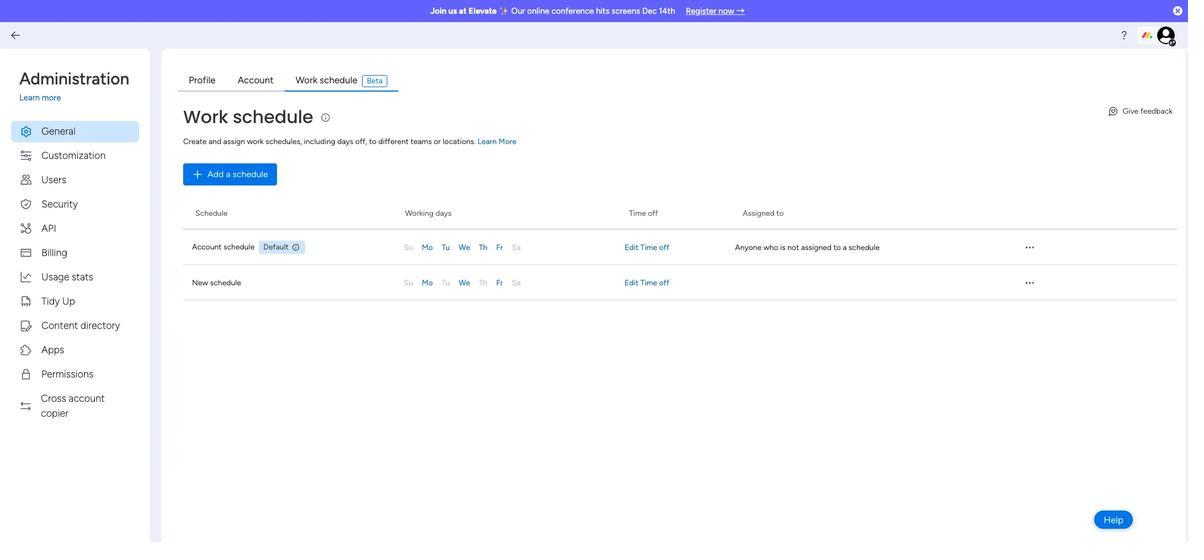 Task type: locate. For each thing, give the bounding box(es) containing it.
learn
[[19, 93, 40, 103], [478, 137, 497, 146]]

1 th from the top
[[479, 242, 488, 252]]

1 vertical spatial edit
[[625, 278, 639, 287]]

usage
[[41, 271, 69, 283]]

account inside row
[[192, 242, 222, 252]]

1 horizontal spatial to
[[777, 209, 784, 218]]

schedule
[[195, 209, 228, 218]]

working
[[405, 209, 434, 218]]

locations.
[[443, 137, 476, 146]]

row containing account schedule
[[183, 229, 1178, 265]]

content directory
[[41, 319, 120, 332]]

administration
[[19, 69, 129, 89]]

0 vertical spatial edit
[[625, 242, 639, 252]]

off
[[648, 209, 659, 218], [660, 242, 670, 252], [660, 278, 670, 287]]

a
[[226, 169, 231, 179], [843, 242, 847, 252]]

to inside row group
[[834, 242, 841, 252]]

0 horizontal spatial account
[[192, 242, 222, 252]]

su
[[404, 242, 413, 252], [404, 278, 413, 287]]

1 horizontal spatial days
[[436, 209, 452, 218]]

1 mo from the top
[[422, 242, 433, 252]]

row group
[[183, 229, 1178, 300]]

1 horizontal spatial work
[[296, 75, 318, 86]]

off for account schedule
[[660, 242, 670, 252]]

administration learn more
[[19, 69, 129, 103]]

1 edit time off from the top
[[625, 242, 670, 252]]

conference
[[552, 6, 594, 16]]

work
[[296, 75, 318, 86], [183, 104, 228, 129]]

we for new schedule
[[459, 278, 470, 287]]

work schedule up work
[[183, 104, 313, 129]]

2 edit time off button from the top
[[625, 277, 736, 288]]

1 su from the top
[[404, 242, 413, 252]]

apps button
[[11, 339, 139, 361]]

apps
[[41, 344, 64, 356]]

register
[[686, 6, 717, 16]]

1 vertical spatial account
[[192, 242, 222, 252]]

2 fr from the top
[[497, 278, 503, 287]]

new schedule button
[[183, 268, 404, 297]]

account down schedule
[[192, 242, 222, 252]]

add
[[208, 169, 224, 179]]

learn more link
[[19, 92, 139, 104]]

1 vertical spatial mo
[[422, 278, 433, 287]]

our
[[512, 6, 526, 16]]

to
[[369, 137, 377, 146], [777, 209, 784, 218], [834, 242, 841, 252]]

at
[[459, 6, 467, 16]]

2 vertical spatial time
[[641, 278, 658, 287]]

stats
[[72, 271, 93, 283]]

2 edit time off from the top
[[625, 278, 670, 287]]

tu
[[442, 242, 450, 252], [442, 278, 450, 287]]

2 vertical spatial off
[[660, 278, 670, 287]]

usage stats
[[41, 271, 93, 283]]

tidy
[[41, 295, 60, 307]]

✨
[[499, 6, 510, 16]]

1 vertical spatial time
[[641, 242, 658, 252]]

0 horizontal spatial to
[[369, 137, 377, 146]]

1 vertical spatial edit time off button
[[625, 277, 736, 288]]

row containing schedule
[[181, 199, 1178, 229]]

1 vertical spatial days
[[436, 209, 452, 218]]

or
[[434, 137, 441, 146]]

a right assigned
[[843, 242, 847, 252]]

a inside button
[[226, 169, 231, 179]]

0 horizontal spatial a
[[226, 169, 231, 179]]

0 vertical spatial mo
[[422, 242, 433, 252]]

grid
[[181, 199, 1178, 528]]

billing button
[[11, 242, 139, 264]]

1 vertical spatial sa
[[512, 278, 521, 287]]

1 vertical spatial we
[[459, 278, 470, 287]]

1 edit time off button from the top
[[625, 241, 736, 253]]

assign
[[223, 137, 245, 146]]

th
[[479, 242, 488, 252], [479, 278, 488, 287]]

0 horizontal spatial work
[[183, 104, 228, 129]]

1 we from the top
[[459, 242, 470, 252]]

0 vertical spatial days
[[338, 137, 354, 146]]

2 edit from the top
[[625, 278, 639, 287]]

0 vertical spatial account
[[238, 75, 274, 86]]

edit time off for account schedule
[[625, 242, 670, 252]]

1 fr from the top
[[497, 242, 503, 252]]

1 vertical spatial tu
[[442, 278, 450, 287]]

1 vertical spatial learn
[[478, 137, 497, 146]]

2 mo from the top
[[422, 278, 433, 287]]

2 we from the top
[[459, 278, 470, 287]]

register now → link
[[686, 6, 745, 16]]

days right working
[[436, 209, 452, 218]]

mo for account schedule
[[422, 242, 433, 252]]

assigned
[[743, 209, 775, 218]]

th for new schedule
[[479, 278, 488, 287]]

profile link
[[178, 71, 227, 91]]

2 sa from the top
[[512, 278, 521, 287]]

time
[[630, 209, 646, 218], [641, 242, 658, 252], [641, 278, 658, 287]]

online
[[528, 6, 550, 16]]

1 vertical spatial off
[[660, 242, 670, 252]]

beta
[[367, 76, 383, 86]]

1 vertical spatial su
[[404, 278, 413, 287]]

days left off,
[[338, 137, 354, 146]]

we
[[459, 242, 470, 252], [459, 278, 470, 287]]

2 su from the top
[[404, 278, 413, 287]]

elevate
[[469, 6, 497, 16]]

1 horizontal spatial account
[[238, 75, 274, 86]]

1 horizontal spatial a
[[843, 242, 847, 252]]

work schedule left beta
[[296, 75, 358, 86]]

→
[[737, 6, 745, 16]]

not
[[788, 242, 800, 252]]

a right 'add' at the top of page
[[226, 169, 231, 179]]

work up and
[[183, 104, 228, 129]]

2 th from the top
[[479, 278, 488, 287]]

account right profile on the left of the page
[[238, 75, 274, 86]]

api
[[41, 222, 56, 234]]

work schedule
[[296, 75, 358, 86], [183, 104, 313, 129]]

schedule right new
[[210, 278, 241, 287]]

help image
[[1119, 30, 1130, 41]]

profile
[[189, 75, 216, 86]]

1 vertical spatial th
[[479, 278, 488, 287]]

register now →
[[686, 6, 745, 16]]

0 vertical spatial th
[[479, 242, 488, 252]]

permissions
[[41, 368, 94, 380]]

sa for new schedule
[[512, 278, 521, 287]]

0 vertical spatial tu
[[442, 242, 450, 252]]

schedule left beta
[[320, 75, 358, 86]]

directory
[[81, 319, 120, 332]]

default element
[[259, 241, 305, 254]]

learn inside administration learn more
[[19, 93, 40, 103]]

0 vertical spatial sa
[[512, 242, 521, 252]]

0 vertical spatial work
[[296, 75, 318, 86]]

sa
[[512, 242, 521, 252], [512, 278, 521, 287]]

2 vertical spatial to
[[834, 242, 841, 252]]

0 horizontal spatial learn
[[19, 93, 40, 103]]

1 sa from the top
[[512, 242, 521, 252]]

1 tu from the top
[[442, 242, 450, 252]]

usage stats button
[[11, 266, 139, 288]]

edit time off for new schedule
[[625, 278, 670, 287]]

assigned to
[[743, 209, 784, 218]]

edit
[[625, 242, 639, 252], [625, 278, 639, 287]]

0 vertical spatial edit time off button
[[625, 241, 736, 253]]

different
[[379, 137, 409, 146]]

edit time off
[[625, 242, 670, 252], [625, 278, 670, 287]]

su for account schedule
[[404, 242, 413, 252]]

1 vertical spatial fr
[[497, 278, 503, 287]]

create
[[183, 137, 207, 146]]

assigned
[[802, 242, 832, 252]]

mo for new schedule
[[422, 278, 433, 287]]

0 vertical spatial a
[[226, 169, 231, 179]]

content directory button
[[11, 315, 139, 337]]

1 vertical spatial edit time off
[[625, 278, 670, 287]]

0 vertical spatial fr
[[497, 242, 503, 252]]

1 edit from the top
[[625, 242, 639, 252]]

now
[[719, 6, 735, 16]]

work
[[247, 137, 264, 146]]

2 horizontal spatial to
[[834, 242, 841, 252]]

schedule
[[320, 75, 358, 86], [233, 104, 313, 129], [233, 169, 268, 179], [224, 242, 255, 252], [849, 242, 880, 252], [210, 278, 241, 287]]

join
[[431, 6, 447, 16]]

2 tu from the top
[[442, 278, 450, 287]]

work right account link
[[296, 75, 318, 86]]

default
[[264, 242, 289, 252]]

edit for account schedule
[[625, 242, 639, 252]]

schedule down work
[[233, 169, 268, 179]]

0 vertical spatial su
[[404, 242, 413, 252]]

0 vertical spatial edit time off
[[625, 242, 670, 252]]

days
[[338, 137, 354, 146], [436, 209, 452, 218]]

0 vertical spatial we
[[459, 242, 470, 252]]

cross account copier button
[[11, 388, 139, 424]]

schedule left default
[[224, 242, 255, 252]]

row
[[181, 199, 1178, 229], [183, 229, 1178, 265], [183, 265, 1178, 300]]

0 vertical spatial learn
[[19, 93, 40, 103]]

copier
[[41, 407, 69, 419]]

give
[[1124, 106, 1139, 116]]

cross account copier
[[41, 392, 105, 419]]

menu image
[[1025, 242, 1036, 253]]

edit time off button
[[625, 241, 736, 253], [625, 277, 736, 288]]

1 vertical spatial a
[[843, 242, 847, 252]]

su for new schedule
[[404, 278, 413, 287]]

help button
[[1095, 511, 1134, 529]]



Task type: vqa. For each thing, say whether or not it's contained in the screenshot.
the topmost a
yes



Task type: describe. For each thing, give the bounding box(es) containing it.
we for account schedule
[[459, 242, 470, 252]]

give feedback button
[[1104, 102, 1178, 120]]

1 vertical spatial work
[[183, 104, 228, 129]]

screens
[[612, 6, 641, 16]]

0 vertical spatial time
[[630, 209, 646, 218]]

up
[[62, 295, 75, 307]]

fr for new schedule
[[497, 278, 503, 287]]

including
[[304, 137, 336, 146]]

account for account schedule
[[192, 242, 222, 252]]

1 horizontal spatial learn
[[478, 137, 497, 146]]

fr for account schedule
[[497, 242, 503, 252]]

tidy up button
[[11, 291, 139, 312]]

users
[[41, 174, 66, 186]]

new
[[192, 278, 208, 287]]

help
[[1105, 514, 1124, 525]]

jacob simon image
[[1158, 27, 1176, 44]]

give feedback
[[1124, 106, 1174, 116]]

account for account
[[238, 75, 274, 86]]

edit time off button for account schedule
[[625, 241, 736, 253]]

security button
[[11, 194, 139, 215]]

edit for new schedule
[[625, 278, 639, 287]]

account schedule
[[192, 242, 255, 252]]

add a schedule button
[[183, 163, 277, 185]]

0 vertical spatial to
[[369, 137, 377, 146]]

feedback
[[1141, 106, 1174, 116]]

security
[[41, 198, 78, 210]]

tu for account schedule
[[442, 242, 450, 252]]

cross
[[41, 392, 66, 405]]

customization
[[41, 149, 106, 162]]

time for account schedule
[[641, 242, 658, 252]]

row group containing account schedule
[[183, 229, 1178, 300]]

row containing new schedule
[[183, 265, 1178, 300]]

general
[[41, 125, 76, 137]]

0 vertical spatial work schedule
[[296, 75, 358, 86]]

account link
[[227, 71, 285, 91]]

users button
[[11, 169, 139, 191]]

customization button
[[11, 145, 139, 167]]

tu for new schedule
[[442, 278, 450, 287]]

is
[[781, 242, 786, 252]]

general button
[[11, 121, 139, 142]]

account
[[69, 392, 105, 405]]

grid containing schedule
[[181, 199, 1178, 528]]

anyone who is not assigned to a schedule
[[736, 242, 880, 252]]

edit time off button for new schedule
[[625, 277, 736, 288]]

a inside row
[[843, 242, 847, 252]]

who
[[764, 242, 779, 252]]

1 vertical spatial to
[[777, 209, 784, 218]]

th for account schedule
[[479, 242, 488, 252]]

new schedule
[[192, 278, 241, 287]]

time off
[[630, 209, 659, 218]]

permissions button
[[11, 364, 139, 385]]

menu image
[[1025, 277, 1036, 288]]

join us at elevate ✨ our online conference hits screens dec 14th
[[431, 6, 676, 16]]

sa for account schedule
[[512, 242, 521, 252]]

tidy up
[[41, 295, 75, 307]]

anyone
[[736, 242, 762, 252]]

more
[[42, 93, 61, 103]]

dec
[[643, 6, 657, 16]]

14th
[[659, 6, 676, 16]]

working days
[[405, 209, 452, 218]]

create and assign work schedules, including days off, to different teams or locations. learn more
[[183, 137, 517, 146]]

off for new schedule
[[660, 278, 670, 287]]

back to workspace image
[[10, 30, 21, 41]]

billing
[[41, 247, 67, 259]]

add a schedule
[[208, 169, 268, 179]]

0 vertical spatial off
[[648, 209, 659, 218]]

time for new schedule
[[641, 278, 658, 287]]

schedule up schedules, at the top of page
[[233, 104, 313, 129]]

hits
[[596, 6, 610, 16]]

api button
[[11, 218, 139, 239]]

schedules,
[[266, 137, 302, 146]]

more
[[499, 137, 517, 146]]

off,
[[356, 137, 367, 146]]

teams
[[411, 137, 432, 146]]

1 vertical spatial work schedule
[[183, 104, 313, 129]]

learn more link
[[478, 137, 517, 146]]

0 horizontal spatial days
[[338, 137, 354, 146]]

and
[[209, 137, 222, 146]]

us
[[449, 6, 457, 16]]

schedule right assigned
[[849, 242, 880, 252]]

content
[[41, 319, 78, 332]]



